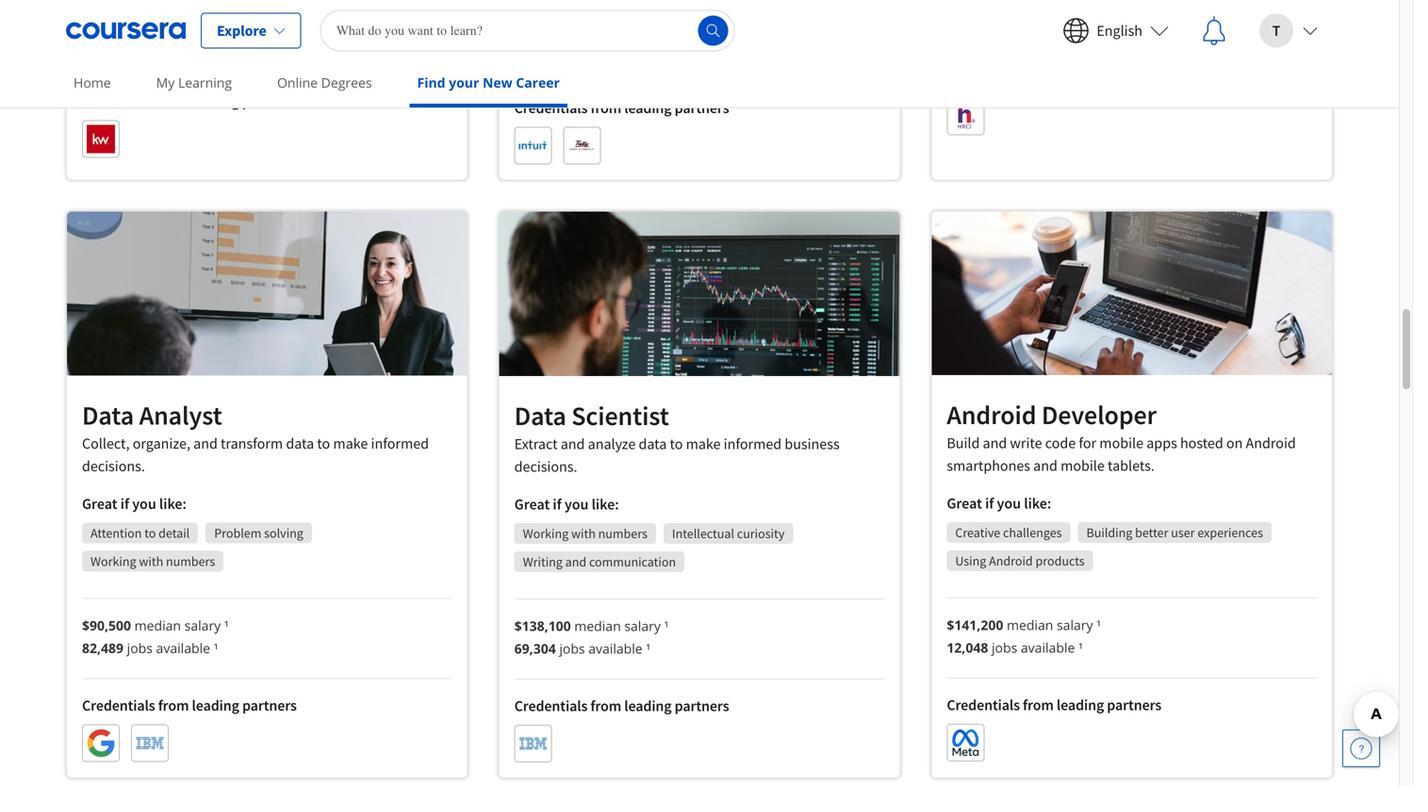 Task type: describe. For each thing, give the bounding box(es) containing it.
coursera image
[[66, 16, 186, 46]]

decisions. for analyst
[[82, 457, 145, 475]]

2 vertical spatial android
[[989, 553, 1033, 569]]

find your new career link
[[410, 61, 567, 107]]

creative
[[955, 524, 1000, 541]]

jobs for $90,500 median salary ¹ 82,489 jobs available ¹
[[127, 639, 153, 657]]

using
[[955, 553, 986, 569]]

and right writing on the bottom of page
[[565, 553, 587, 570]]

What do you want to learn? text field
[[320, 10, 735, 51]]

salary for data scientist
[[624, 617, 661, 635]]

1 vertical spatial numbers
[[166, 553, 215, 570]]

296,935 jobs available ¹
[[514, 41, 658, 59]]

intellectual curiosity
[[672, 525, 785, 542]]

jobs available ¹
[[988, 12, 1083, 30]]

leading for data analyst
[[192, 696, 239, 715]]

jobs for $141,200 median salary ¹ 12,048 jobs available ¹
[[992, 639, 1017, 657]]

data analyst collect, organize, and transform data to make informed decisions.
[[82, 399, 429, 475]]

0 vertical spatial mobile
[[1099, 434, 1144, 453]]

great if you like: for developer
[[947, 494, 1051, 513]]

$75,200 median salary ¹ 131,977 jobs available ¹
[[82, 12, 229, 53]]

$141,200
[[947, 616, 1003, 634]]

$138,100 median salary ¹ 69,304 jobs available ¹
[[514, 617, 669, 657]]

credentials for android developer
[[947, 696, 1020, 715]]

building better user experiences
[[1086, 524, 1263, 541]]

solving
[[264, 524, 303, 541]]

1 horizontal spatial working
[[523, 525, 569, 542]]

if for scientist
[[553, 495, 562, 514]]

salary inside the $75,200 median salary ¹ 131,977 jobs available ¹
[[184, 12, 221, 30]]

available for $138,100 median salary ¹ 69,304 jobs available ¹
[[588, 639, 643, 657]]

leading for data scientist
[[624, 696, 672, 715]]

and up smartphones
[[983, 434, 1007, 453]]

t
[[1272, 21, 1280, 40]]

for
[[1079, 434, 1096, 453]]

explore button
[[201, 13, 301, 49]]

hosted
[[1180, 434, 1223, 453]]

transform
[[221, 434, 283, 453]]

build
[[947, 434, 980, 453]]

69,304
[[514, 639, 556, 657]]

data scientist extract and analyze data to make informed business decisions.
[[514, 399, 840, 476]]

$141,200 median salary ¹ 12,048 jobs available ¹
[[947, 616, 1101, 657]]

leading down the 296,935 jobs available ¹
[[624, 98, 672, 117]]

business
[[785, 434, 840, 453]]

0 vertical spatial with
[[571, 525, 596, 542]]

available right 296,935
[[596, 41, 650, 59]]

data for data scientist
[[514, 399, 566, 432]]

from down my
[[158, 92, 189, 111]]

to inside data analyst collect, organize, and transform data to make informed decisions.
[[317, 434, 330, 453]]

my learning
[[156, 74, 232, 91]]

data inside data scientist extract and analyze data to make informed business decisions.
[[639, 434, 667, 453]]

online degrees link
[[270, 61, 379, 104]]

help center image
[[1350, 737, 1373, 760]]

1 horizontal spatial numbers
[[598, 525, 648, 542]]

median inside the $75,200 median salary ¹ 131,977 jobs available ¹
[[134, 12, 181, 30]]

new
[[483, 74, 512, 91]]

jobs for $138,100 median salary ¹ 69,304 jobs available ¹
[[559, 639, 585, 657]]

0 horizontal spatial to
[[144, 524, 156, 541]]

available inside button
[[1021, 12, 1075, 30]]

organize,
[[133, 434, 190, 453]]

$90,500 median salary ¹ 82,489 jobs available ¹
[[82, 616, 229, 657]]

scientist
[[571, 399, 669, 432]]

data for data analyst
[[82, 399, 134, 432]]

learning
[[178, 74, 232, 91]]

your
[[449, 74, 479, 91]]

attention to detail
[[90, 524, 190, 541]]

using android products
[[955, 553, 1085, 569]]

attention
[[90, 524, 142, 541]]

median for data scientist
[[574, 617, 621, 635]]

smartphones
[[947, 456, 1030, 475]]

82,489
[[82, 639, 124, 657]]

credentials from leading partners for data analyst
[[82, 696, 297, 715]]

from for android developer
[[1023, 696, 1054, 715]]

online
[[277, 74, 318, 91]]

if for developer
[[985, 494, 994, 513]]

credentials from leading partners for android developer
[[947, 696, 1162, 715]]

salary for android developer
[[1057, 616, 1093, 634]]

jobs inside button
[[992, 12, 1017, 30]]

my learning link
[[149, 61, 239, 104]]

leading for android developer
[[1057, 696, 1104, 715]]

problem
[[214, 524, 261, 541]]

1 vertical spatial mobile
[[1061, 456, 1105, 475]]

writing and communication
[[523, 553, 676, 570]]

experiences
[[1198, 524, 1263, 541]]

writing
[[523, 553, 563, 570]]

career
[[516, 74, 560, 91]]

apps
[[1147, 434, 1177, 453]]

code
[[1045, 434, 1076, 453]]

from down the 296,935 jobs available ¹
[[590, 98, 621, 117]]

home
[[74, 74, 111, 91]]

great for data analyst
[[82, 494, 117, 513]]

available for $141,200 median salary ¹ 12,048 jobs available ¹
[[1021, 639, 1075, 657]]



Task type: locate. For each thing, give the bounding box(es) containing it.
explore
[[217, 21, 266, 40]]

you up writing and communication
[[565, 495, 589, 514]]

informed
[[371, 434, 429, 453], [724, 434, 782, 453]]

131,977
[[82, 35, 131, 53]]

available right 12,048
[[1021, 639, 1075, 657]]

median right $75,200
[[134, 12, 181, 30]]

if
[[985, 494, 994, 513], [120, 494, 129, 513], [553, 495, 562, 514]]

numbers down detail
[[166, 553, 215, 570]]

0 horizontal spatial informed
[[371, 434, 429, 453]]

numbers up communication
[[598, 525, 648, 542]]

median right $90,500
[[134, 616, 181, 634]]

from down $141,200 median salary ¹ 12,048 jobs available ¹
[[1023, 696, 1054, 715]]

median right $138,100
[[574, 617, 621, 635]]

jobs inside $141,200 median salary ¹ 12,048 jobs available ¹
[[992, 639, 1017, 657]]

data scientist image
[[499, 211, 900, 376]]

median
[[134, 12, 181, 30], [1007, 616, 1053, 634], [134, 616, 181, 634], [574, 617, 621, 635]]

2 horizontal spatial to
[[670, 434, 683, 453]]

available up my learning
[[164, 35, 218, 53]]

working with numbers
[[523, 525, 648, 542], [90, 553, 215, 570]]

you
[[997, 494, 1021, 513], [132, 494, 156, 513], [565, 495, 589, 514]]

from down $90,500 median salary ¹ 82,489 jobs available ¹ on the bottom of the page
[[158, 696, 189, 715]]

to left detail
[[144, 524, 156, 541]]

user
[[1171, 524, 1195, 541]]

working down attention
[[90, 553, 136, 570]]

android
[[947, 398, 1036, 431], [1246, 434, 1296, 453], [989, 553, 1033, 569]]

decisions. for scientist
[[514, 457, 577, 476]]

1 vertical spatial with
[[139, 553, 163, 570]]

¹
[[224, 12, 229, 30], [1078, 12, 1083, 30], [221, 35, 226, 53], [654, 41, 658, 59], [1097, 616, 1101, 634], [224, 616, 229, 634], [664, 617, 669, 635], [1078, 639, 1083, 657], [214, 639, 218, 657], [646, 639, 651, 657]]

jobs available ¹ button
[[931, 0, 1333, 180]]

2 data from the left
[[639, 434, 667, 453]]

creative challenges
[[955, 524, 1062, 541]]

to right 'analyze'
[[670, 434, 683, 453]]

and down code
[[1033, 456, 1058, 475]]

median inside $138,100 median salary ¹ 69,304 jobs available ¹
[[574, 617, 621, 635]]

1 horizontal spatial make
[[686, 434, 721, 453]]

data inside data analyst collect, organize, and transform data to make informed decisions.
[[82, 399, 134, 432]]

jobs inside $138,100 median salary ¹ 69,304 jobs available ¹
[[559, 639, 585, 657]]

find your new career
[[417, 74, 560, 91]]

1 horizontal spatial to
[[317, 434, 330, 453]]

2 horizontal spatial great if you like:
[[947, 494, 1051, 513]]

great if you like: up writing on the bottom of page
[[514, 495, 619, 514]]

partners for data scientist
[[675, 696, 729, 715]]

to right transform
[[317, 434, 330, 453]]

0 vertical spatial numbers
[[598, 525, 648, 542]]

data
[[286, 434, 314, 453], [639, 434, 667, 453]]

if up writing on the bottom of page
[[553, 495, 562, 514]]

you up creative challenges
[[997, 494, 1021, 513]]

available right 69,304
[[588, 639, 643, 657]]

0 horizontal spatial working
[[90, 553, 136, 570]]

available inside $138,100 median salary ¹ 69,304 jobs available ¹
[[588, 639, 643, 657]]

1 like: from the left
[[1024, 494, 1051, 513]]

12,048
[[947, 639, 988, 657]]

informed inside data analyst collect, organize, and transform data to make informed decisions.
[[371, 434, 429, 453]]

partners for data analyst
[[242, 696, 297, 715]]

great if you like: for analyst
[[82, 494, 187, 513]]

working up writing on the bottom of page
[[523, 525, 569, 542]]

decisions. inside data analyst collect, organize, and transform data to make informed decisions.
[[82, 457, 145, 475]]

working
[[523, 525, 569, 542], [90, 553, 136, 570]]

working with numbers up writing and communication
[[523, 525, 648, 542]]

2 decisions. from the left
[[514, 457, 577, 476]]

2 horizontal spatial you
[[997, 494, 1021, 513]]

available left english
[[1021, 12, 1075, 30]]

credentials from leading partners down my learning
[[82, 92, 297, 111]]

mobile down for at bottom
[[1061, 456, 1105, 475]]

2 horizontal spatial great
[[947, 494, 982, 513]]

you for analyst
[[132, 494, 156, 513]]

0 horizontal spatial numbers
[[166, 553, 215, 570]]

3 if from the left
[[553, 495, 562, 514]]

0 horizontal spatial with
[[139, 553, 163, 570]]

credentials from leading partners down $141,200 median salary ¹ 12,048 jobs available ¹
[[947, 696, 1162, 715]]

296,935
[[514, 41, 563, 59]]

available inside $141,200 median salary ¹ 12,048 jobs available ¹
[[1021, 639, 1075, 657]]

partners
[[242, 92, 297, 111], [675, 98, 729, 117], [1107, 696, 1162, 715], [242, 696, 297, 715], [675, 696, 729, 715]]

1 vertical spatial working with numbers
[[90, 553, 215, 570]]

from down $138,100 median salary ¹ 69,304 jobs available ¹
[[590, 696, 621, 715]]

jobs
[[992, 12, 1017, 30], [134, 35, 160, 53], [567, 41, 593, 59], [992, 639, 1017, 657], [127, 639, 153, 657], [559, 639, 585, 657]]

great for data scientist
[[514, 495, 550, 514]]

1 if from the left
[[985, 494, 994, 513]]

collect,
[[82, 434, 130, 453]]

from for data scientist
[[590, 696, 621, 715]]

decisions. inside data scientist extract and analyze data to make informed business decisions.
[[514, 457, 577, 476]]

communication
[[589, 553, 676, 570]]

¹ inside "jobs available ¹" button
[[1078, 12, 1083, 30]]

1 horizontal spatial if
[[553, 495, 562, 514]]

credentials down home
[[82, 92, 155, 111]]

decisions. down collect,
[[82, 457, 145, 475]]

you up attention to detail
[[132, 494, 156, 513]]

and inside data scientist extract and analyze data to make informed business decisions.
[[561, 434, 585, 453]]

with down attention to detail
[[139, 553, 163, 570]]

2 informed from the left
[[724, 434, 782, 453]]

0 horizontal spatial decisions.
[[82, 457, 145, 475]]

intellectual
[[672, 525, 734, 542]]

from for data analyst
[[158, 696, 189, 715]]

leading down $90,500 median salary ¹ 82,489 jobs available ¹ on the bottom of the page
[[192, 696, 239, 715]]

great for android developer
[[947, 494, 982, 513]]

with up writing and communication
[[571, 525, 596, 542]]

android down creative challenges
[[989, 553, 1033, 569]]

like: for analyst
[[159, 494, 187, 513]]

like: for scientist
[[592, 495, 619, 514]]

android right on
[[1246, 434, 1296, 453]]

available for $90,500 median salary ¹ 82,489 jobs available ¹
[[156, 639, 210, 657]]

great up writing on the bottom of page
[[514, 495, 550, 514]]

credentials from leading partners
[[82, 92, 297, 111], [514, 98, 729, 117], [947, 696, 1162, 715], [82, 696, 297, 715], [514, 696, 729, 715]]

jobs inside the $75,200 median salary ¹ 131,977 jobs available ¹
[[134, 35, 160, 53]]

2 like: from the left
[[159, 494, 187, 513]]

data inside data analyst collect, organize, and transform data to make informed decisions.
[[286, 434, 314, 453]]

available right 82,489
[[156, 639, 210, 657]]

with
[[571, 525, 596, 542], [139, 553, 163, 570]]

1 vertical spatial working
[[90, 553, 136, 570]]

credentials
[[82, 92, 155, 111], [514, 98, 588, 117], [947, 696, 1020, 715], [82, 696, 155, 715], [514, 696, 588, 715]]

0 horizontal spatial data
[[82, 399, 134, 432]]

0 horizontal spatial like:
[[159, 494, 187, 513]]

0 horizontal spatial great
[[82, 494, 117, 513]]

problem solving
[[214, 524, 303, 541]]

1 horizontal spatial like:
[[592, 495, 619, 514]]

informed inside data scientist extract and analyze data to make informed business decisions.
[[724, 434, 782, 453]]

credentials from leading partners down the 296,935 jobs available ¹
[[514, 98, 729, 117]]

english
[[1097, 21, 1143, 40]]

data
[[82, 399, 134, 432], [514, 399, 566, 432]]

curiosity
[[737, 525, 785, 542]]

leading down $138,100 median salary ¹ 69,304 jobs available ¹
[[624, 696, 672, 715]]

data up collect,
[[82, 399, 134, 432]]

from
[[158, 92, 189, 111], [590, 98, 621, 117], [1023, 696, 1054, 715], [158, 696, 189, 715], [590, 696, 621, 715]]

home link
[[66, 61, 118, 104]]

and right extract
[[561, 434, 585, 453]]

working with numbers down attention to detail
[[90, 553, 215, 570]]

make inside data analyst collect, organize, and transform data to make informed decisions.
[[333, 434, 368, 453]]

online degrees
[[277, 74, 372, 91]]

data right transform
[[286, 434, 314, 453]]

leading
[[192, 92, 239, 111], [624, 98, 672, 117], [1057, 696, 1104, 715], [192, 696, 239, 715], [624, 696, 672, 715]]

analyst
[[139, 399, 222, 432]]

None search field
[[320, 10, 735, 51]]

credentials for data scientist
[[514, 696, 588, 715]]

great up creative
[[947, 494, 982, 513]]

degrees
[[321, 74, 372, 91]]

3 great from the left
[[514, 495, 550, 514]]

2 you from the left
[[132, 494, 156, 513]]

data analyst image
[[67, 211, 467, 375]]

t button
[[1244, 0, 1333, 61]]

1 horizontal spatial decisions.
[[514, 457, 577, 476]]

0 horizontal spatial if
[[120, 494, 129, 513]]

3 like: from the left
[[592, 495, 619, 514]]

0 horizontal spatial you
[[132, 494, 156, 513]]

$138,100
[[514, 617, 571, 635]]

credentials down 82,489
[[82, 696, 155, 715]]

$90,500
[[82, 616, 131, 634]]

english button
[[1048, 0, 1184, 61]]

credentials for data analyst
[[82, 696, 155, 715]]

2 if from the left
[[120, 494, 129, 513]]

detail
[[159, 524, 190, 541]]

great if you like: for scientist
[[514, 495, 619, 514]]

credentials from leading partners down $138,100 median salary ¹ 69,304 jobs available ¹
[[514, 696, 729, 715]]

great up attention
[[82, 494, 117, 513]]

if up attention
[[120, 494, 129, 513]]

android up build
[[947, 398, 1036, 431]]

3 great if you like: from the left
[[514, 495, 619, 514]]

1 vertical spatial android
[[1246, 434, 1296, 453]]

great if you like: up attention to detail
[[82, 494, 187, 513]]

1 great if you like: from the left
[[947, 494, 1051, 513]]

you for scientist
[[565, 495, 589, 514]]

analyze
[[588, 434, 636, 453]]

like: up challenges
[[1024, 494, 1051, 513]]

tablets.
[[1108, 456, 1155, 475]]

credentials from leading partners for data scientist
[[514, 696, 729, 715]]

and inside data analyst collect, organize, and transform data to make informed decisions.
[[193, 434, 218, 453]]

1 horizontal spatial with
[[571, 525, 596, 542]]

like: up writing and communication
[[592, 495, 619, 514]]

my
[[156, 74, 175, 91]]

salary inside $141,200 median salary ¹ 12,048 jobs available ¹
[[1057, 616, 1093, 634]]

to
[[317, 434, 330, 453], [670, 434, 683, 453], [144, 524, 156, 541]]

1 data from the left
[[286, 434, 314, 453]]

data up extract
[[514, 399, 566, 432]]

2 great if you like: from the left
[[82, 494, 187, 513]]

2 horizontal spatial if
[[985, 494, 994, 513]]

0 vertical spatial working with numbers
[[523, 525, 648, 542]]

0 vertical spatial android
[[947, 398, 1036, 431]]

median for android developer
[[1007, 616, 1053, 634]]

android developer build and write code for mobile apps hosted on android smartphones and mobile tablets.
[[947, 398, 1296, 475]]

numbers
[[598, 525, 648, 542], [166, 553, 215, 570]]

leading down $141,200 median salary ¹ 12,048 jobs available ¹
[[1057, 696, 1104, 715]]

0 horizontal spatial make
[[333, 434, 368, 453]]

mobile
[[1099, 434, 1144, 453], [1061, 456, 1105, 475]]

median inside $90,500 median salary ¹ 82,489 jobs available ¹
[[134, 616, 181, 634]]

like:
[[1024, 494, 1051, 513], [159, 494, 187, 513], [592, 495, 619, 514]]

0 horizontal spatial working with numbers
[[90, 553, 215, 570]]

jobs inside $90,500 median salary ¹ 82,489 jobs available ¹
[[127, 639, 153, 657]]

1 horizontal spatial great
[[514, 495, 550, 514]]

median for data analyst
[[134, 616, 181, 634]]

and down analyst
[[193, 434, 218, 453]]

building
[[1086, 524, 1132, 541]]

2 great from the left
[[82, 494, 117, 513]]

developer
[[1042, 398, 1157, 431]]

available inside the $75,200 median salary ¹ 131,977 jobs available ¹
[[164, 35, 218, 53]]

1 horizontal spatial you
[[565, 495, 589, 514]]

data inside data scientist extract and analyze data to make informed business decisions.
[[514, 399, 566, 432]]

1 you from the left
[[997, 494, 1021, 513]]

products
[[1036, 553, 1085, 569]]

1 horizontal spatial data
[[639, 434, 667, 453]]

extract
[[514, 434, 558, 453]]

credentials down 12,048
[[947, 696, 1020, 715]]

available
[[1021, 12, 1075, 30], [164, 35, 218, 53], [596, 41, 650, 59], [1021, 639, 1075, 657], [156, 639, 210, 657], [588, 639, 643, 657]]

to inside data scientist extract and analyze data to make informed business decisions.
[[670, 434, 683, 453]]

median inside $141,200 median salary ¹ 12,048 jobs available ¹
[[1007, 616, 1053, 634]]

credentials from leading partners down $90,500 median salary ¹ 82,489 jobs available ¹ on the bottom of the page
[[82, 696, 297, 715]]

data right 'analyze'
[[639, 434, 667, 453]]

1 make from the left
[[333, 434, 368, 453]]

make
[[333, 434, 368, 453], [686, 434, 721, 453]]

great if you like:
[[947, 494, 1051, 513], [82, 494, 187, 513], [514, 495, 619, 514]]

1 horizontal spatial data
[[514, 399, 566, 432]]

1 horizontal spatial informed
[[724, 434, 782, 453]]

decisions. down extract
[[514, 457, 577, 476]]

credentials down 69,304
[[514, 696, 588, 715]]

available for $75,200 median salary ¹ 131,977 jobs available ¹
[[164, 35, 218, 53]]

like: up detail
[[159, 494, 187, 513]]

write
[[1010, 434, 1042, 453]]

if for analyst
[[120, 494, 129, 513]]

0 horizontal spatial great if you like:
[[82, 494, 187, 513]]

make inside data scientist extract and analyze data to make informed business decisions.
[[686, 434, 721, 453]]

on
[[1226, 434, 1243, 453]]

2 horizontal spatial like:
[[1024, 494, 1051, 513]]

salary inside $90,500 median salary ¹ 82,489 jobs available ¹
[[184, 616, 221, 634]]

better
[[1135, 524, 1168, 541]]

like: for developer
[[1024, 494, 1051, 513]]

median right $141,200
[[1007, 616, 1053, 634]]

available inside $90,500 median salary ¹ 82,489 jobs available ¹
[[156, 639, 210, 657]]

great if you like: up creative challenges
[[947, 494, 1051, 513]]

1 great from the left
[[947, 494, 982, 513]]

find
[[417, 74, 445, 91]]

2 make from the left
[[686, 434, 721, 453]]

mobile up tablets.
[[1099, 434, 1144, 453]]

1 informed from the left
[[371, 434, 429, 453]]

and
[[983, 434, 1007, 453], [193, 434, 218, 453], [561, 434, 585, 453], [1033, 456, 1058, 475], [565, 553, 587, 570]]

challenges
[[1003, 524, 1062, 541]]

credentials down career
[[514, 98, 588, 117]]

3 you from the left
[[565, 495, 589, 514]]

1 decisions. from the left
[[82, 457, 145, 475]]

salary inside $138,100 median salary ¹ 69,304 jobs available ¹
[[624, 617, 661, 635]]

if up creative
[[985, 494, 994, 513]]

0 horizontal spatial data
[[286, 434, 314, 453]]

leading down "learning"
[[192, 92, 239, 111]]

1 horizontal spatial great if you like:
[[514, 495, 619, 514]]

salary for data analyst
[[184, 616, 221, 634]]

you for developer
[[997, 494, 1021, 513]]

salary
[[184, 12, 221, 30], [1057, 616, 1093, 634], [184, 616, 221, 634], [624, 617, 661, 635]]

0 vertical spatial working
[[523, 525, 569, 542]]

$75,200
[[82, 12, 131, 30]]

jobs for $75,200 median salary ¹ 131,977 jobs available ¹
[[134, 35, 160, 53]]

1 horizontal spatial working with numbers
[[523, 525, 648, 542]]

partners for android developer
[[1107, 696, 1162, 715]]



Task type: vqa. For each thing, say whether or not it's contained in the screenshot.
readers
no



